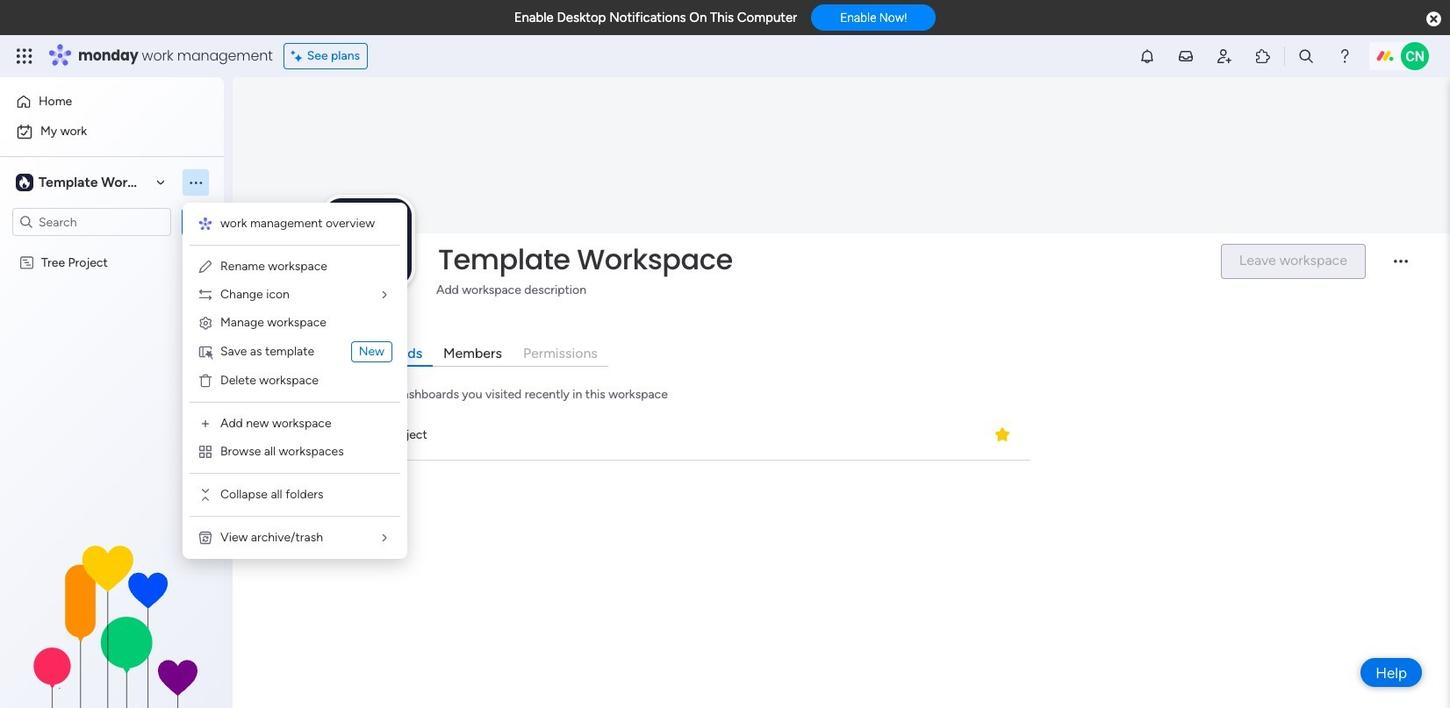 Task type: describe. For each thing, give the bounding box(es) containing it.
3 menu item from the top
[[190, 281, 400, 309]]

2 menu item from the top
[[190, 253, 400, 281]]

9 menu item from the top
[[190, 481, 400, 509]]

save as template image
[[198, 344, 213, 360]]

0 vertical spatial option
[[11, 88, 213, 116]]

lottie animation element
[[0, 531, 224, 709]]

Search in workspace field
[[37, 212, 147, 232]]

view archive/trash image
[[377, 530, 392, 546]]

invite members image
[[1216, 47, 1234, 65]]

2 vertical spatial option
[[0, 246, 224, 250]]

delete workspace image
[[198, 373, 213, 389]]

dapulse close image
[[1427, 11, 1442, 28]]

notifications image
[[1139, 47, 1156, 65]]

lottie animation image
[[0, 531, 224, 709]]

1 menu item from the top
[[190, 210, 400, 238]]

rename workspace image
[[198, 259, 213, 275]]

add new workspace image
[[198, 416, 213, 432]]

update feed image
[[1177, 47, 1195, 65]]

monday marketplace image
[[1255, 47, 1272, 65]]

workspace selection element
[[12, 169, 151, 197]]

help image
[[1336, 47, 1354, 65]]

remove from favorites image
[[994, 426, 1012, 443]]

public board image
[[332, 425, 351, 445]]



Task type: locate. For each thing, give the bounding box(es) containing it.
4 menu item from the top
[[190, 309, 400, 337]]

change icon image
[[377, 287, 392, 303]]

collapse all folders image
[[198, 487, 213, 503]]

menu menu
[[190, 210, 400, 552]]

cool name image
[[1401, 42, 1429, 70]]

see plans image
[[291, 47, 307, 66]]

manage workspace image
[[198, 315, 213, 331]]

menu image
[[187, 174, 204, 191]]

browse all workspaces image
[[198, 444, 213, 460]]

10 menu item from the top
[[190, 524, 400, 552]]

7 menu item from the top
[[190, 410, 400, 438]]

list box
[[0, 244, 224, 514]]

6 menu item from the top
[[190, 367, 400, 395]]

8 menu item from the top
[[190, 438, 400, 466]]

search everything image
[[1298, 47, 1315, 65]]

select product image
[[16, 47, 33, 65]]

option
[[11, 88, 213, 116], [11, 118, 213, 146], [0, 246, 224, 250]]

menu item
[[190, 210, 400, 238], [190, 253, 400, 281], [190, 281, 400, 309], [190, 309, 400, 337], [190, 337, 400, 367], [190, 367, 400, 395], [190, 410, 400, 438], [190, 438, 400, 466], [190, 481, 400, 509], [190, 524, 400, 552]]

1 vertical spatial option
[[11, 118, 213, 146]]

work management overview image
[[198, 216, 213, 232]]

None field
[[434, 241, 1206, 278]]

5 menu item from the top
[[190, 337, 400, 367]]



Task type: vqa. For each thing, say whether or not it's contained in the screenshot.
Getting started element
no



